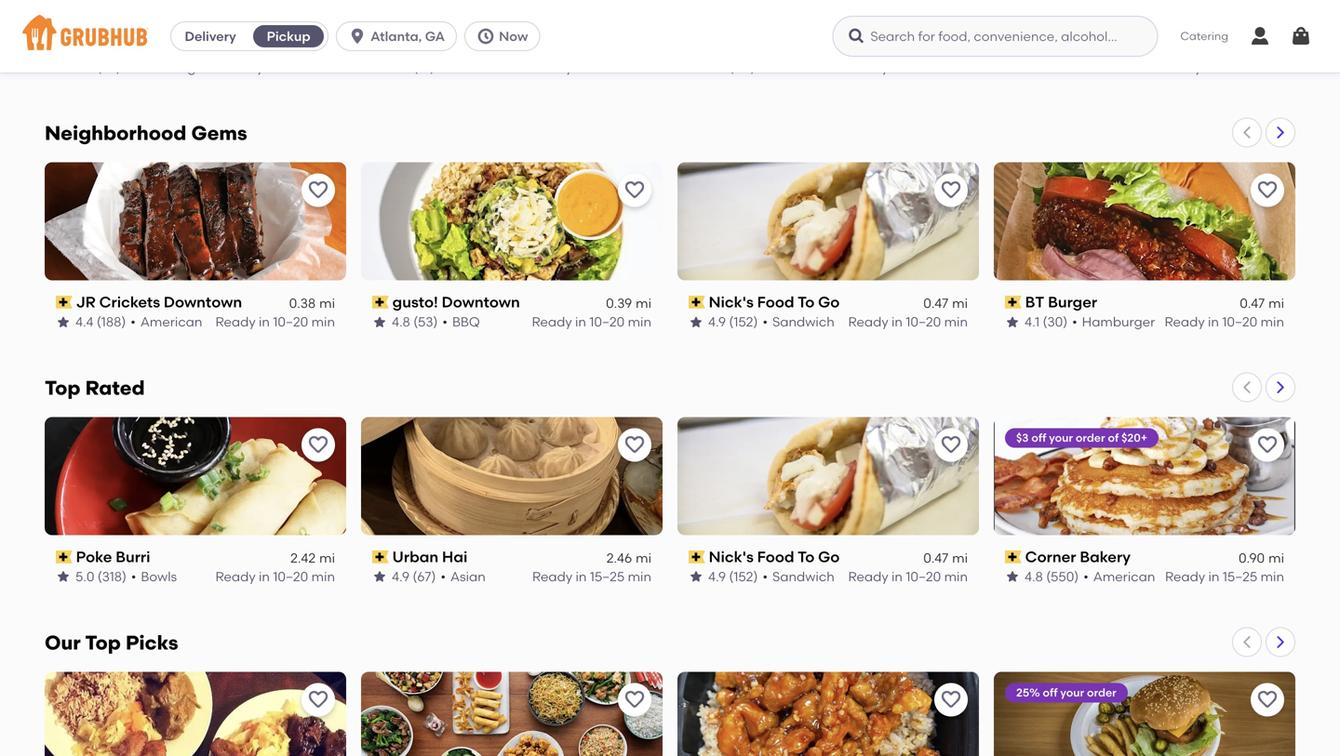 Task type: vqa. For each thing, say whether or not it's contained in the screenshot.
Starbird Wings's the min
no



Task type: describe. For each thing, give the bounding box(es) containing it.
food for neighborhood gems
[[757, 293, 794, 311]]

3.9 (113)
[[708, 59, 755, 75]]

bbq
[[452, 314, 480, 330]]

save this restaurant image for poke burri logo
[[307, 434, 329, 457]]

30–40
[[1219, 59, 1258, 75]]

10–20 for gusto! downtown logo
[[589, 314, 625, 330]]

$20+
[[1122, 431, 1148, 445]]

india eats restaurant link
[[372, 37, 652, 58]]

to for neighborhood gems
[[798, 293, 815, 311]]

(113)
[[729, 59, 755, 75]]

ready for subscription pass icon related to nick's food to go
[[848, 314, 889, 330]]

original burger bar logo image
[[994, 672, 1296, 757]]

5.0
[[75, 569, 94, 585]]

0.57
[[1240, 40, 1265, 56]]

0.39
[[606, 295, 632, 311]]

eats
[[434, 38, 466, 56]]

now
[[499, 28, 528, 44]]

sandwich for top rated
[[773, 569, 835, 585]]

off for 25%
[[1043, 686, 1058, 700]]

3.5 (24)
[[75, 59, 121, 75]]

subscription pass image for urban hai
[[372, 551, 389, 564]]

(53)
[[413, 314, 438, 330]]

(188)
[[97, 314, 126, 330]]

of
[[1108, 431, 1119, 445]]

$3 off your order of $20+
[[1016, 431, 1148, 445]]

4.1
[[1025, 314, 1040, 330]]

• sandwich for gems
[[763, 314, 835, 330]]

ready in 5–15 min
[[223, 59, 335, 75]]

mi for top rated's 'nick's food to go logo'
[[952, 550, 968, 566]]

corner
[[1025, 548, 1076, 566]]

0.35
[[289, 40, 316, 56]]

ready for subscription pass icon corresponding to gusto! downtown
[[532, 314, 572, 330]]

crickets
[[99, 293, 160, 311]]

save this restaurant image for bt burger logo
[[1257, 179, 1279, 202]]

save this restaurant image for panda express (3101) logo
[[624, 689, 646, 711]]

nick's food to go for top rated
[[709, 548, 840, 566]]

jr crickets downtown logo image
[[45, 162, 346, 281]]

subscription pass image for poke burri
[[56, 551, 72, 564]]

caret left icon image for our top picks
[[1240, 635, 1255, 650]]

american for bakery
[[1093, 569, 1155, 585]]

4.1 (30)
[[1025, 314, 1068, 330]]

4.9 for neighborhood gems
[[708, 314, 726, 330]]

go for neighborhood gems
[[818, 293, 840, 311]]

poke
[[76, 548, 112, 566]]

ready for subscription pass image for jikssa vegan ethiopian cuisine
[[1162, 59, 1202, 75]]

india eats restaurant
[[392, 38, 551, 56]]

15–25 for corner bakery
[[590, 569, 625, 585]]

2.46
[[607, 550, 632, 566]]

0.39 mi
[[606, 295, 652, 311]]

jr crickets downtown
[[76, 293, 242, 311]]

save this restaurant image for china breeze underground logo
[[940, 689, 962, 711]]

delivery
[[185, 28, 236, 44]]

Search for food, convenience, alcohol... search field
[[832, 16, 1158, 57]]

urban
[[392, 548, 439, 566]]

10–20 for bt burger logo
[[1222, 314, 1258, 330]]

(30)
[[1043, 314, 1068, 330]]

4.9 (67)
[[392, 569, 436, 585]]

bowls
[[141, 569, 177, 585]]

4.4 (188)
[[75, 314, 126, 330]]

jikssa vegan ethiopian cuisine
[[1025, 38, 1289, 56]]

hamburger for original burger bar
[[135, 59, 209, 75]]

neighborhood gems
[[45, 122, 247, 145]]

• american for crickets
[[131, 314, 202, 330]]

0.47 for top rated
[[924, 550, 949, 566]]

original
[[76, 38, 135, 56]]

25%
[[1016, 686, 1040, 700]]

subscription pass image for jikssa vegan ethiopian cuisine
[[1005, 41, 1022, 54]]

bakery
[[1080, 548, 1131, 566]]

$3
[[1016, 431, 1029, 445]]

caret left icon image for neighborhood gems
[[1240, 125, 1255, 140]]

2.46 mi
[[607, 550, 652, 566]]

(152) for top rated
[[729, 569, 758, 585]]

2.42 mi
[[291, 550, 335, 566]]

pickup button
[[250, 21, 328, 51]]

10–20 for 'nick's food to go logo' associated with neighborhood gems
[[906, 314, 941, 330]]

3.9
[[708, 59, 726, 75]]

mi for corner bakery logo on the bottom of the page
[[1269, 550, 1284, 566]]

nick's for top rated
[[709, 548, 754, 566]]

atlanta,
[[371, 28, 422, 44]]

atlanta, ga
[[371, 28, 445, 44]]

mi for urban hai logo
[[636, 550, 652, 566]]

top rated
[[45, 376, 145, 400]]

bar
[[192, 38, 217, 56]]

go for top rated
[[818, 548, 840, 566]]

ready for subscription pass icon associated with poke burri
[[215, 569, 256, 585]]

1 horizontal spatial svg image
[[847, 27, 866, 46]]

5–15
[[281, 59, 308, 75]]

25% off your order
[[1016, 686, 1117, 700]]

rated
[[85, 376, 145, 400]]

nick's food to go for neighborhood gems
[[709, 293, 840, 311]]

ready in 30–40 min
[[1162, 59, 1284, 75]]

(67)
[[413, 569, 436, 585]]

caret right icon image for our top picks
[[1273, 635, 1288, 650]]

10–20 for poke burri logo
[[273, 569, 308, 585]]

4.9 (152) for neighborhood gems
[[708, 314, 758, 330]]

subscription pass image for jr crickets downtown
[[56, 296, 72, 309]]

ready in 15–25 min for poke burri
[[532, 569, 652, 585]]

0.47 mi for gems
[[924, 295, 968, 311]]

gusto!
[[392, 293, 438, 311]]

bt
[[1025, 293, 1045, 311]]

jikssa
[[1025, 38, 1078, 56]]

neighborhood
[[45, 122, 186, 145]]

• hamburger for original burger bar
[[126, 59, 209, 75]]

5.0 (318)
[[75, 569, 126, 585]]

corner bakery
[[1025, 548, 1131, 566]]

• asian for 3.9 (113)
[[760, 59, 805, 75]]

subscription pass image for original burger bar
[[56, 41, 72, 54]]

hai
[[442, 548, 468, 566]]

mi for 'nick's food to go logo' associated with neighborhood gems
[[952, 295, 968, 311]]

panda express (3101) logo image
[[361, 672, 663, 757]]

urban hai logo image
[[361, 417, 663, 536]]

ethiopian
[[1139, 38, 1223, 56]]

delivery button
[[171, 21, 250, 51]]

2 downtown from the left
[[442, 293, 520, 311]]

(550)
[[1046, 569, 1079, 585]]

corner bakery logo image
[[994, 417, 1296, 536]]

restaurant
[[469, 38, 551, 56]]

0.90
[[1239, 550, 1265, 566]]

hamburger for bt burger
[[1082, 314, 1155, 330]]

ready for subscription pass icon for corner bakery
[[1165, 569, 1206, 585]]

2.42
[[291, 550, 316, 566]]

indian
[[449, 59, 489, 75]]

2 horizontal spatial svg image
[[1290, 25, 1312, 47]]

subscription pass image for nick's food to go
[[689, 296, 705, 309]]

svg image inside now button
[[477, 27, 495, 46]]

• bbq
[[443, 314, 480, 330]]



Task type: locate. For each thing, give the bounding box(es) containing it.
(14)
[[414, 59, 435, 75]]

save this restaurant image for jamrock restaurant logo
[[307, 689, 329, 711]]

4.9 for top rated
[[708, 569, 726, 585]]

1 vertical spatial 4.8
[[1025, 569, 1043, 585]]

1 vertical spatial order
[[1087, 686, 1117, 700]]

1 3.5 from the left
[[75, 59, 94, 75]]

4.9
[[708, 314, 726, 330], [392, 569, 410, 585], [708, 569, 726, 585]]

our
[[45, 631, 81, 655]]

2 caret left icon image from the top
[[1240, 380, 1255, 395]]

0 vertical spatial asian
[[770, 59, 805, 75]]

subscription pass image for corner bakery
[[1005, 551, 1022, 564]]

• asian right "(113)"
[[760, 59, 805, 75]]

pickup
[[267, 28, 311, 44]]

order left "of"
[[1076, 431, 1105, 445]]

0 vertical spatial top
[[45, 376, 81, 400]]

star icon image
[[56, 60, 71, 75], [372, 60, 387, 75], [689, 60, 704, 75], [56, 315, 71, 330], [372, 315, 387, 330], [689, 315, 704, 330], [1005, 315, 1020, 330], [56, 570, 71, 585], [372, 570, 387, 585], [689, 570, 704, 585], [1005, 570, 1020, 585]]

subscription pass image left original
[[56, 41, 72, 54]]

0 vertical spatial nick's food to go
[[709, 293, 840, 311]]

bt burger logo image
[[994, 162, 1296, 281]]

3.5
[[75, 59, 94, 75], [392, 59, 410, 75]]

2 3.5 from the left
[[392, 59, 410, 75]]

poke burri logo image
[[45, 417, 346, 536]]

go
[[818, 293, 840, 311], [818, 548, 840, 566]]

1 vertical spatial burger
[[1048, 293, 1097, 311]]

subscription pass image
[[56, 41, 72, 54], [372, 41, 389, 54], [1005, 41, 1022, 54], [1005, 296, 1022, 309], [372, 551, 389, 564], [689, 551, 705, 564]]

in
[[267, 59, 278, 75], [576, 59, 587, 75], [892, 59, 903, 75], [1205, 59, 1216, 75], [259, 314, 270, 330], [575, 314, 586, 330], [892, 314, 903, 330], [1208, 314, 1219, 330], [259, 569, 270, 585], [576, 569, 587, 585], [892, 569, 903, 585], [1209, 569, 1220, 585]]

1 vertical spatial to
[[798, 548, 815, 566]]

vegan
[[1082, 38, 1136, 56]]

downtown right "crickets"
[[164, 293, 242, 311]]

1 vertical spatial • hamburger
[[1072, 314, 1155, 330]]

1 nick's food to go from the top
[[709, 293, 840, 311]]

0 horizontal spatial downtown
[[164, 293, 242, 311]]

• asian down "hai"
[[441, 569, 486, 585]]

0 horizontal spatial • hamburger
[[126, 59, 209, 75]]

ready for subscription pass image associated with nick's food to go
[[848, 569, 889, 585]]

subscription pass image for india eats restaurant
[[372, 41, 389, 54]]

1 horizontal spatial burger
[[1048, 293, 1097, 311]]

0 vertical spatial • american
[[131, 314, 202, 330]]

0 vertical spatial sandwich
[[773, 314, 835, 330]]

0 vertical spatial food
[[757, 293, 794, 311]]

food for top rated
[[757, 548, 794, 566]]

1 horizontal spatial american
[[1093, 569, 1155, 585]]

top left rated
[[45, 376, 81, 400]]

1 • sandwich from the top
[[763, 314, 835, 330]]

1 (152) from the top
[[729, 314, 758, 330]]

urban hai
[[392, 548, 468, 566]]

china breeze underground logo image
[[678, 672, 979, 757]]

0 horizontal spatial 3.5
[[75, 59, 94, 75]]

nick's food to go
[[709, 293, 840, 311], [709, 548, 840, 566]]

0.38 mi
[[922, 40, 968, 56], [289, 295, 335, 311]]

picks
[[126, 631, 178, 655]]

hamburger down original burger bar
[[135, 59, 209, 75]]

0 vertical spatial 4.9 (152)
[[708, 314, 758, 330]]

your right $3
[[1049, 431, 1073, 445]]

0 horizontal spatial 0.38 mi
[[289, 295, 335, 311]]

0.47 for neighborhood gems
[[924, 295, 949, 311]]

save this restaurant image for gusto! downtown logo
[[624, 179, 646, 202]]

3.5 left (24)
[[75, 59, 94, 75]]

save this restaurant image
[[307, 179, 329, 202], [940, 179, 962, 202], [1257, 179, 1279, 202], [940, 434, 962, 457], [307, 689, 329, 711], [940, 689, 962, 711]]

1 caret left icon image from the top
[[1240, 125, 1255, 140]]

1 vertical spatial food
[[757, 548, 794, 566]]

• hamburger for bt burger
[[1072, 314, 1155, 330]]

4.8 (550)
[[1025, 569, 1079, 585]]

4.9 (152)
[[708, 314, 758, 330], [708, 569, 758, 585]]

save this restaurant image
[[624, 179, 646, 202], [307, 434, 329, 457], [624, 434, 646, 457], [1257, 434, 1279, 457], [624, 689, 646, 711], [1257, 689, 1279, 711]]

(318)
[[98, 569, 126, 585]]

2 food from the top
[[757, 548, 794, 566]]

ready in 10–20 min
[[848, 59, 968, 75], [215, 314, 335, 330], [532, 314, 652, 330], [848, 314, 968, 330], [1165, 314, 1284, 330], [215, 569, 335, 585], [848, 569, 968, 585]]

0 horizontal spatial 0.38
[[289, 295, 316, 311]]

3 caret right icon image from the top
[[1273, 635, 1288, 650]]

15–25 for jikssa vegan ethiopian cuisine
[[590, 59, 625, 75]]

american for crickets
[[140, 314, 202, 330]]

burger
[[139, 38, 188, 56], [1048, 293, 1097, 311]]

caret left icon image
[[1240, 125, 1255, 140], [1240, 380, 1255, 395], [1240, 635, 1255, 650]]

1 downtown from the left
[[164, 293, 242, 311]]

• hamburger down bt burger at the right of page
[[1072, 314, 1155, 330]]

0 horizontal spatial hamburger
[[135, 59, 209, 75]]

• bowls
[[131, 569, 177, 585]]

order for 25% off your order
[[1087, 686, 1117, 700]]

• american for bakery
[[1084, 569, 1155, 585]]

0.47 mi for rated
[[924, 550, 968, 566]]

4.8 down corner
[[1025, 569, 1043, 585]]

1 horizontal spatial • hamburger
[[1072, 314, 1155, 330]]

1 nick's food to go logo image from the top
[[678, 162, 979, 281]]

4.8 for corner bakery
[[1025, 569, 1043, 585]]

0 vertical spatial caret left icon image
[[1240, 125, 1255, 140]]

0 horizontal spatial burger
[[139, 38, 188, 56]]

mi for bt burger logo
[[1269, 295, 1284, 311]]

subscription pass image left poke in the left bottom of the page
[[56, 551, 72, 564]]

nick's food to go logo image for neighborhood gems
[[678, 162, 979, 281]]

american down jr crickets downtown on the top left of the page
[[140, 314, 202, 330]]

0 vertical spatial burger
[[139, 38, 188, 56]]

save this restaurant image for the jr crickets downtown logo
[[307, 179, 329, 202]]

0 horizontal spatial • asian
[[441, 569, 486, 585]]

• american down jr crickets downtown on the top left of the page
[[131, 314, 202, 330]]

cuisine
[[1227, 38, 1289, 56]]

3.5 down india
[[392, 59, 410, 75]]

0 vertical spatial hamburger
[[135, 59, 209, 75]]

0 vertical spatial • sandwich
[[763, 314, 835, 330]]

1 vertical spatial 0.38
[[289, 295, 316, 311]]

catering
[[1181, 29, 1229, 43]]

subscription pass image left india
[[372, 41, 389, 54]]

ready for subscription pass image for urban hai
[[532, 569, 573, 585]]

0.38
[[922, 40, 949, 56], [289, 295, 316, 311]]

• sandwich for rated
[[763, 569, 835, 585]]

your right 25%
[[1061, 686, 1084, 700]]

1 sandwich from the top
[[773, 314, 835, 330]]

2 nick's food to go from the top
[[709, 548, 840, 566]]

jamrock restaurant logo image
[[45, 672, 346, 757]]

4.8
[[392, 314, 410, 330], [1025, 569, 1043, 585]]

3.5 (14)
[[392, 59, 435, 75]]

ga
[[425, 28, 445, 44]]

• hamburger down original burger bar
[[126, 59, 209, 75]]

hamburger down bt burger at the right of page
[[1082, 314, 1155, 330]]

svg image left the atlanta, at left
[[348, 27, 367, 46]]

nick's food to go logo image
[[678, 162, 979, 281], [678, 417, 979, 536]]

subscription pass image left bt
[[1005, 296, 1022, 309]]

0 vertical spatial 0.38
[[922, 40, 949, 56]]

• hamburger
[[126, 59, 209, 75], [1072, 314, 1155, 330]]

breakfast
[[1005, 59, 1065, 75]]

mi for the jr crickets downtown logo
[[319, 295, 335, 311]]

svg image inside 'atlanta, ga' 'button'
[[348, 27, 367, 46]]

0 vertical spatial to
[[798, 293, 815, 311]]

save this restaurant image for urban hai logo
[[624, 434, 646, 457]]

1 horizontal spatial 0.38
[[922, 40, 949, 56]]

asian right "(113)"
[[770, 59, 805, 75]]

1 vertical spatial american
[[1093, 569, 1155, 585]]

to for top rated
[[798, 548, 815, 566]]

1 vertical spatial (152)
[[729, 569, 758, 585]]

0 vertical spatial • asian
[[760, 59, 805, 75]]

subscription pass image right 2.46 mi
[[689, 551, 705, 564]]

0 vertical spatial go
[[818, 293, 840, 311]]

1 vertical spatial asian
[[450, 569, 486, 585]]

atlanta, ga button
[[336, 21, 465, 51]]

(24)
[[97, 59, 121, 75]]

• indian
[[439, 59, 489, 75]]

10–20 for the jr crickets downtown logo
[[273, 314, 308, 330]]

2 4.9 (152) from the top
[[708, 569, 758, 585]]

asian
[[770, 59, 805, 75], [450, 569, 486, 585]]

1 horizontal spatial 4.8
[[1025, 569, 1043, 585]]

american down the bakery
[[1093, 569, 1155, 585]]

ready in 15–25 min down india eats restaurant link
[[532, 59, 652, 75]]

subscription pass image left urban
[[372, 551, 389, 564]]

order for $3 off your order of $20+
[[1076, 431, 1105, 445]]

off
[[1032, 431, 1047, 445], [1043, 686, 1058, 700]]

ready in 15–25 min down 2.46
[[532, 569, 652, 585]]

off right 25%
[[1043, 686, 1058, 700]]

american
[[140, 314, 202, 330], [1093, 569, 1155, 585]]

0 vertical spatial 0.38 mi
[[922, 40, 968, 56]]

2 to from the top
[[798, 548, 815, 566]]

jr
[[76, 293, 96, 311]]

1 4.9 (152) from the top
[[708, 314, 758, 330]]

• american down the bakery
[[1084, 569, 1155, 585]]

1 vertical spatial 4.9 (152)
[[708, 569, 758, 585]]

mi
[[319, 40, 335, 56], [952, 40, 968, 56], [1269, 40, 1284, 56], [319, 295, 335, 311], [636, 295, 652, 311], [952, 295, 968, 311], [1269, 295, 1284, 311], [319, 550, 335, 566], [636, 550, 652, 566], [952, 550, 968, 566], [1269, 550, 1284, 566]]

1 horizontal spatial asian
[[770, 59, 805, 75]]

0.57 mi
[[1240, 40, 1284, 56]]

1 horizontal spatial • american
[[1084, 569, 1155, 585]]

subscription pass image
[[56, 296, 72, 309], [372, 296, 389, 309], [689, 296, 705, 309], [56, 551, 72, 564], [1005, 551, 1022, 564]]

(152) for neighborhood gems
[[729, 314, 758, 330]]

off right $3
[[1032, 431, 1047, 445]]

1 horizontal spatial svg image
[[1249, 25, 1271, 47]]

burger up (30)
[[1048, 293, 1097, 311]]

burger left bar
[[139, 38, 188, 56]]

1 horizontal spatial hamburger
[[1082, 314, 1155, 330]]

1 caret right icon image from the top
[[1273, 125, 1288, 140]]

0 vertical spatial your
[[1049, 431, 1073, 445]]

1 nick's from the top
[[709, 293, 754, 311]]

10–20 for top rated's 'nick's food to go logo'
[[906, 569, 941, 585]]

0 horizontal spatial american
[[140, 314, 202, 330]]

0 vertical spatial 4.8
[[392, 314, 410, 330]]

save this restaurant image for 'nick's food to go logo' associated with neighborhood gems
[[940, 179, 962, 202]]

asian for 3.9 (113)
[[770, 59, 805, 75]]

0.90 mi
[[1239, 550, 1284, 566]]

poke burri
[[76, 548, 150, 566]]

nick's food to go logo image for top rated
[[678, 417, 979, 536]]

1 vertical spatial • sandwich
[[763, 569, 835, 585]]

downtown
[[164, 293, 242, 311], [442, 293, 520, 311]]

2 nick's from the top
[[709, 548, 754, 566]]

2 sandwich from the top
[[773, 569, 835, 585]]

2 • sandwich from the top
[[763, 569, 835, 585]]

ready in 15–25 min
[[532, 59, 652, 75], [532, 569, 652, 585], [1165, 569, 1284, 585]]

0 vertical spatial american
[[140, 314, 202, 330]]

2 go from the top
[[818, 548, 840, 566]]

1 vertical spatial go
[[818, 548, 840, 566]]

1 horizontal spatial top
[[85, 631, 121, 655]]

svg image up 30–40
[[1249, 25, 1271, 47]]

asian down "hai"
[[450, 569, 486, 585]]

caret right icon image for neighborhood gems
[[1273, 125, 1288, 140]]

1 vertical spatial • asian
[[441, 569, 486, 585]]

1 vertical spatial nick's food to go logo image
[[678, 417, 979, 536]]

catering button
[[1167, 15, 1242, 57]]

india
[[392, 38, 430, 56]]

ready in 15–25 min down "0.90"
[[1165, 569, 1284, 585]]

0.47 mi
[[924, 295, 968, 311], [1240, 295, 1284, 311], [924, 550, 968, 566]]

subscription pass image left 'jr'
[[56, 296, 72, 309]]

2 vertical spatial caret left icon image
[[1240, 635, 1255, 650]]

0 vertical spatial (152)
[[729, 314, 758, 330]]

caret right icon image
[[1273, 125, 1288, 140], [1273, 380, 1288, 395], [1273, 635, 1288, 650]]

0.35 mi
[[289, 40, 335, 56]]

subscription pass image for nick's food to go
[[689, 551, 705, 564]]

ready for subscription pass icon corresponding to jr crickets downtown
[[215, 314, 256, 330]]

ready for subscription pass image for original burger bar
[[223, 59, 264, 75]]

1 vertical spatial 0.38 mi
[[289, 295, 335, 311]]

1 to from the top
[[798, 293, 815, 311]]

3.5 for 3.5 (14)
[[392, 59, 410, 75]]

order right 25%
[[1087, 686, 1117, 700]]

1 vertical spatial • american
[[1084, 569, 1155, 585]]

gusto! downtown
[[392, 293, 520, 311]]

your for 25%
[[1061, 686, 1084, 700]]

sandwich for neighborhood gems
[[773, 314, 835, 330]]

1 vertical spatial off
[[1043, 686, 1058, 700]]

caret right icon image for top rated
[[1273, 380, 1288, 395]]

subscription pass image right 0.39 mi
[[689, 296, 705, 309]]

4.4
[[75, 314, 94, 330]]

0 vertical spatial nick's food to go logo image
[[678, 162, 979, 281]]

ready for subscription pass image associated with bt burger
[[1165, 314, 1205, 330]]

1 vertical spatial caret left icon image
[[1240, 380, 1255, 395]]

subscription pass image left 'gusto!'
[[372, 296, 389, 309]]

1 horizontal spatial 3.5
[[392, 59, 410, 75]]

1 go from the top
[[818, 293, 840, 311]]

0 horizontal spatial svg image
[[477, 27, 495, 46]]

nick's
[[709, 293, 754, 311], [709, 548, 754, 566]]

your for $3
[[1049, 431, 1073, 445]]

downtown up bbq
[[442, 293, 520, 311]]

0 vertical spatial order
[[1076, 431, 1105, 445]]

svg image
[[1290, 25, 1312, 47], [477, 27, 495, 46], [847, 27, 866, 46]]

0 horizontal spatial svg image
[[348, 27, 367, 46]]

mi for poke burri logo
[[319, 550, 335, 566]]

1 horizontal spatial downtown
[[442, 293, 520, 311]]

2 nick's food to go logo image from the top
[[678, 417, 979, 536]]

4.8 down 'gusto!'
[[392, 314, 410, 330]]

svg image
[[1249, 25, 1271, 47], [348, 27, 367, 46]]

0 horizontal spatial asian
[[450, 569, 486, 585]]

1 horizontal spatial 0.38 mi
[[922, 40, 968, 56]]

1 vertical spatial your
[[1061, 686, 1084, 700]]

3 caret left icon image from the top
[[1240, 635, 1255, 650]]

0 vertical spatial off
[[1032, 431, 1047, 445]]

burri
[[116, 548, 150, 566]]

our top picks
[[45, 631, 178, 655]]

subscription pass image inside india eats restaurant link
[[372, 41, 389, 54]]

1 vertical spatial nick's
[[709, 548, 754, 566]]

1 vertical spatial hamburger
[[1082, 314, 1155, 330]]

ready in 15–25 min for original burger bar
[[532, 59, 652, 75]]

original burger bar
[[76, 38, 217, 56]]

0 vertical spatial • hamburger
[[126, 59, 209, 75]]

1 horizontal spatial • asian
[[760, 59, 805, 75]]

gems
[[191, 122, 247, 145]]

now button
[[465, 21, 548, 51]]

1 vertical spatial caret right icon image
[[1273, 380, 1288, 395]]

nick's for neighborhood gems
[[709, 293, 754, 311]]

order
[[1076, 431, 1105, 445], [1087, 686, 1117, 700]]

top right 'our'
[[85, 631, 121, 655]]

0 vertical spatial nick's
[[709, 293, 754, 311]]

2 caret right icon image from the top
[[1273, 380, 1288, 395]]

gusto! downtown logo image
[[361, 162, 663, 281]]

subscription pass image for bt burger
[[1005, 296, 1022, 309]]

1 vertical spatial sandwich
[[773, 569, 835, 585]]

subscription pass image left corner
[[1005, 551, 1022, 564]]

1 vertical spatial top
[[85, 631, 121, 655]]

• asian for 4.9 (67)
[[441, 569, 486, 585]]

3.5 for 3.5 (24)
[[75, 59, 94, 75]]

4.8 (53)
[[392, 314, 438, 330]]

•
[[126, 59, 131, 75], [439, 59, 445, 75], [760, 59, 765, 75], [131, 314, 136, 330], [443, 314, 448, 330], [763, 314, 768, 330], [1072, 314, 1078, 330], [131, 569, 136, 585], [441, 569, 446, 585], [763, 569, 768, 585], [1084, 569, 1089, 585]]

burger for original
[[139, 38, 188, 56]]

1 vertical spatial nick's food to go
[[709, 548, 840, 566]]

0 horizontal spatial • american
[[131, 314, 202, 330]]

1 food from the top
[[757, 293, 794, 311]]

0 vertical spatial caret right icon image
[[1273, 125, 1288, 140]]

caret left icon image for top rated
[[1240, 380, 1255, 395]]

food
[[757, 293, 794, 311], [757, 548, 794, 566]]

4.9 (152) for top rated
[[708, 569, 758, 585]]

2 vertical spatial caret right icon image
[[1273, 635, 1288, 650]]

2 (152) from the top
[[729, 569, 758, 585]]

ready
[[223, 59, 264, 75], [532, 59, 573, 75], [848, 59, 889, 75], [1162, 59, 1202, 75], [215, 314, 256, 330], [532, 314, 572, 330], [848, 314, 889, 330], [1165, 314, 1205, 330], [215, 569, 256, 585], [532, 569, 573, 585], [848, 569, 889, 585], [1165, 569, 1206, 585]]

4.8 for gusto! downtown
[[392, 314, 410, 330]]

asian for 4.9 (67)
[[450, 569, 486, 585]]

burger for bt
[[1048, 293, 1097, 311]]

• asian
[[760, 59, 805, 75], [441, 569, 486, 585]]

bt burger
[[1025, 293, 1097, 311]]

0 horizontal spatial 4.8
[[392, 314, 410, 330]]

0 horizontal spatial top
[[45, 376, 81, 400]]

15–25
[[590, 59, 625, 75], [590, 569, 625, 585], [1223, 569, 1258, 585]]

mi for gusto! downtown logo
[[636, 295, 652, 311]]

save this restaurant image for top rated's 'nick's food to go logo'
[[940, 434, 962, 457]]

main navigation navigation
[[0, 0, 1340, 73]]

subscription pass image for gusto! downtown
[[372, 296, 389, 309]]

off for $3
[[1032, 431, 1047, 445]]

subscription pass image up breakfast
[[1005, 41, 1022, 54]]



